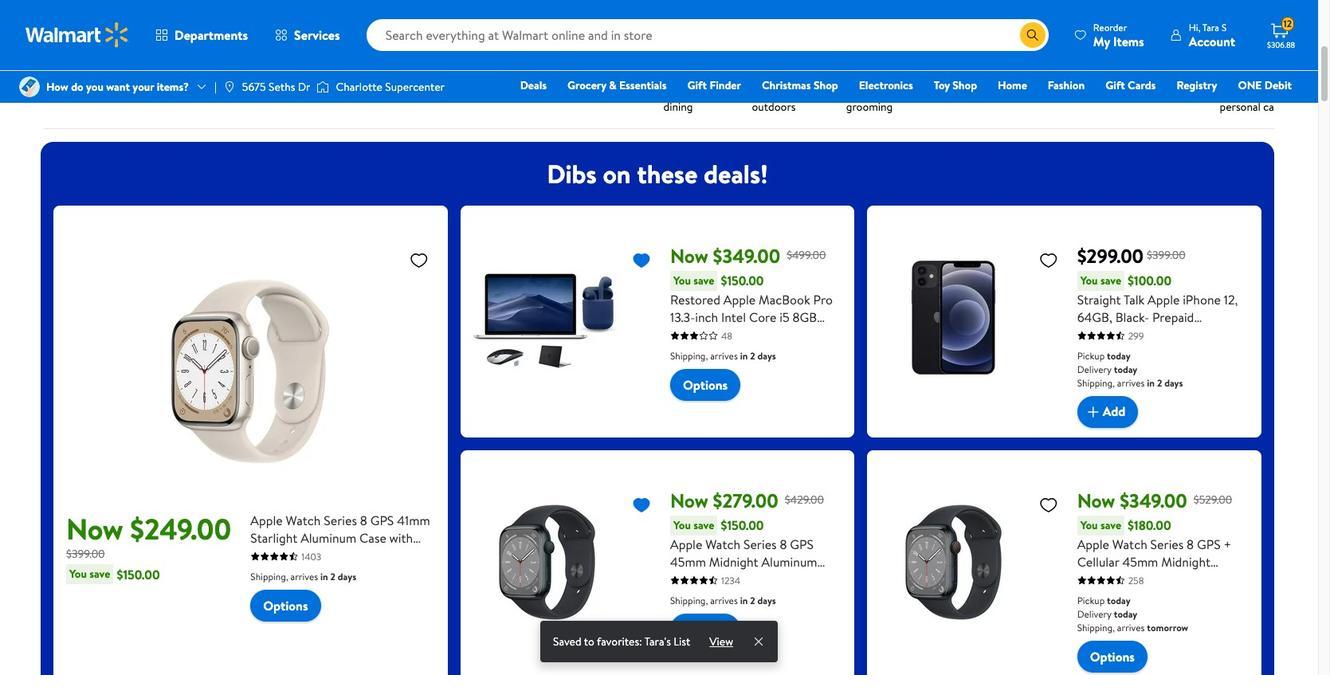 Task type: describe. For each thing, give the bounding box(es) containing it.
arrives inside the pickup today delivery today shipping, arrives in 2 days
[[1118, 376, 1145, 390]]

shop sports and outdoors. image
[[745, 26, 803, 83]]

apple watch series 8 gps 41mm starlight aluminum case with starlight sport band - s/m
[[251, 511, 430, 564]]

personal
[[1220, 99, 1261, 114]]

shop beauty and grooming. image
[[841, 26, 898, 83]]

299
[[1129, 329, 1144, 342]]

Search in deals search field
[[41, 0, 522, 0]]

series for now $349.00
[[1151, 535, 1184, 553]]

pickup today delivery today shipping, arrives tomorrow
[[1078, 594, 1189, 634]]

one debit walmart+
[[1238, 77, 1292, 116]]

wellness
[[1227, 87, 1268, 103]]

gps for now $349.00
[[1197, 535, 1221, 553]]

sport inside "you save $150.00 apple watch series 8 gps 45mm midnight aluminum case with midnight sport band - m/l"
[[779, 570, 810, 588]]

sports & outdoors
[[752, 87, 796, 114]]

seths
[[269, 79, 295, 95]]

watch inside apple watch series 8 gps 41mm starlight aluminum case with starlight sport band - s/m
[[286, 511, 321, 529]]

- inside "you save $150.00 apple watch series 8 gps 45mm midnight aluminum case with midnight sport band - m/l"
[[670, 588, 675, 606]]

with inside apple watch series 8 gps 41mm starlight aluminum case with starlight sport band - s/m
[[390, 529, 413, 547]]

band inside "you save $150.00 apple watch series 8 gps 45mm midnight aluminum case with midnight sport band - m/l"
[[813, 570, 841, 588]]

registry
[[1177, 77, 1218, 93]]

case inside apple watch series 8 gps 41mm starlight aluminum case with starlight sport band - s/m
[[360, 529, 386, 547]]

new deals
[[80, 87, 129, 103]]

$249.00
[[130, 509, 231, 549]]

2 inside the pickup today delivery today shipping, arrives in 2 days
[[1157, 376, 1163, 390]]

in down 1234
[[740, 594, 748, 607]]

remove from favorites list, apple watch series 8 gps 45mm midnight aluminum case with midnight sport band - m/l image
[[632, 495, 651, 515]]

toys
[[285, 87, 306, 103]]

by
[[716, 378, 729, 396]]

charlotte
[[336, 79, 383, 95]]

tara's
[[645, 634, 671, 650]]

kitchen & dining link
[[637, 26, 720, 115]]

video
[[1030, 87, 1058, 103]]

band inside apple watch series 8 gps 41mm starlight aluminum case with starlight sport band - s/m
[[334, 547, 362, 564]]

case inside you save $180.00 apple watch series 8 gps + cellular 45mm midnight aluminum case with midnight sport band - m/l
[[1136, 570, 1163, 588]]

& for outdoors
[[787, 87, 795, 103]]

new deals image
[[76, 26, 133, 83]]

deals inside 'link'
[[200, 87, 227, 103]]

options link for now $279.00 $429.00
[[670, 614, 741, 645]]

$499.00
[[787, 247, 826, 263]]

video games
[[1030, 87, 1092, 103]]

i5
[[780, 308, 790, 326]]

close image
[[753, 635, 765, 648]]

dining
[[664, 99, 693, 114]]

grocery & essentials link
[[561, 77, 674, 94]]

now $279.00 $429.00
[[670, 487, 824, 514]]

pickup for now
[[1078, 594, 1105, 607]]

days down apple watch series 8 gps 41mm starlight aluminum case with starlight sport band - s/m
[[338, 570, 356, 583]]

pickup for $299.00
[[1078, 349, 1105, 362]]

remove from favorites list, restored apple macbook pro 13.3-inch intel core i5 8gb ram 128gb ssd mac os bundle: black case, wireless mouse, bluetooth/wireless airbuds by certified 2 day express (refurbished) image
[[632, 250, 651, 270]]

debit
[[1265, 77, 1292, 93]]

toys link
[[254, 26, 337, 104]]

apple inside you save $180.00 apple watch series 8 gps + cellular 45mm midnight aluminum case with midnight sport band - m/l
[[1078, 535, 1110, 553]]

christmas
[[762, 77, 811, 93]]

list
[[674, 634, 691, 650]]

deals!
[[704, 156, 768, 191]]

add to favorites list, straight talk apple iphone 12, 64gb, black- prepaid smartphone [locked to straight talk] image
[[1039, 250, 1058, 270]]

walmart+
[[1245, 100, 1292, 116]]

seasonal decor
[[1120, 87, 1193, 103]]

in down 1403
[[320, 570, 328, 583]]

$150.00 for $279.00
[[721, 517, 764, 534]]

how do you want your items?
[[46, 79, 189, 95]]

shipping, arrives in 2 days for now $349.00
[[670, 349, 776, 362]]

2 down the ssd
[[750, 349, 755, 362]]

intel
[[722, 308, 746, 326]]

christmas shop
[[762, 77, 838, 93]]

apple inside the you save $100.00 straight talk apple iphone 12, 64gb, black- prepaid smartphone [locked to straight talk]
[[1148, 291, 1180, 308]]

aluminum inside apple watch series 8 gps 41mm starlight aluminum case with starlight sport band - s/m
[[301, 529, 357, 547]]

arrives inside pickup today delivery today shipping, arrives tomorrow
[[1118, 621, 1145, 634]]

pickup today delivery today shipping, arrives in 2 days
[[1078, 349, 1183, 390]]

you for now $349.00 $529.00
[[1081, 517, 1098, 533]]

beauty
[[848, 87, 881, 103]]

1 horizontal spatial fashion
[[1048, 77, 1085, 93]]

tomorrow
[[1147, 621, 1189, 634]]

hi,
[[1189, 20, 1201, 34]]

these
[[637, 156, 698, 191]]

Search search field
[[366, 19, 1049, 51]]

my
[[1094, 32, 1111, 50]]

food link
[[924, 26, 1007, 104]]

arrives down 1234
[[710, 594, 738, 607]]

one
[[1238, 77, 1262, 93]]

series for now $279.00
[[744, 535, 777, 553]]

save for $299.00 $399.00
[[1101, 272, 1122, 288]]

1 straight from the top
[[1078, 291, 1121, 308]]

shop kitchen and dining. image
[[650, 26, 707, 83]]

case inside "you save $150.00 apple watch series 8 gps 45mm midnight aluminum case with midnight sport band - m/l"
[[670, 570, 697, 588]]

gift finder link
[[680, 77, 749, 94]]

now for now $349.00 $499.00
[[670, 242, 709, 269]]

you save $150.00 restored apple macbook pro 13.3-inch intel core i5 8gb ram 128gb ssd mac os bundle: black case, wireless mouse, bluetooth/wireless airbuds by certified 2 day express (refurbished)
[[670, 272, 833, 413]]

iphone
[[1183, 291, 1221, 308]]

shop toys. image
[[267, 26, 324, 83]]

deals link
[[513, 77, 554, 94]]

watch for now $279.00
[[706, 535, 741, 553]]

now $349.00 $499.00
[[670, 242, 826, 269]]

$279.00
[[713, 487, 779, 514]]

m/l inside you save $180.00 apple watch series 8 gps + cellular 45mm midnight aluminum case with midnight sport band - m/l
[[1150, 588, 1172, 606]]

you save $150.00 apple watch series 8 gps 45mm midnight aluminum case with midnight sport band - m/l
[[670, 517, 841, 606]]

41mm
[[397, 511, 430, 529]]

gps for now $279.00
[[790, 535, 814, 553]]

days up close icon
[[758, 594, 776, 607]]

$349.00 for now $349.00 $529.00
[[1120, 487, 1188, 514]]

account
[[1189, 32, 1236, 50]]

electronics link
[[852, 77, 921, 94]]

aluminum inside you save $180.00 apple watch series 8 gps + cellular 45mm midnight aluminum case with midnight sport band - m/l
[[1078, 570, 1133, 588]]

shop for toy shop
[[953, 77, 977, 93]]

ssd
[[740, 326, 763, 343]]

to inside the you save $100.00 straight talk apple iphone 12, 64gb, black- prepaid smartphone [locked to straight talk]
[[1194, 326, 1206, 343]]

wellness & personal care link
[[1211, 26, 1294, 115]]

band inside you save $180.00 apple watch series 8 gps + cellular 45mm midnight aluminum case with midnight sport band - m/l
[[1111, 588, 1139, 606]]

13.3-
[[670, 308, 695, 326]]

with inside "you save $150.00 apple watch series 8 gps 45mm midnight aluminum case with midnight sport band - m/l"
[[700, 570, 724, 588]]

wireless
[[781, 343, 826, 361]]

flash deals link
[[159, 26, 242, 104]]

registry link
[[1170, 77, 1225, 94]]

$299.00
[[1078, 242, 1144, 269]]

45mm inside "you save $150.00 apple watch series 8 gps 45mm midnight aluminum case with midnight sport band - m/l"
[[670, 553, 706, 570]]

christmas shop link
[[755, 77, 846, 94]]

on
[[603, 156, 631, 191]]

0 horizontal spatial fashion
[[565, 87, 601, 103]]

kitchen
[[655, 87, 692, 103]]

shop wellness and self-care. image
[[1224, 26, 1281, 83]]

delivery for now $349.00
[[1078, 607, 1112, 621]]

deals
[[105, 87, 129, 103]]

(refurbished)
[[716, 396, 791, 413]]

0 horizontal spatial fashion link
[[541, 26, 624, 104]]

sports & outdoors link
[[733, 26, 816, 115]]

save for now $279.00 $429.00
[[694, 517, 715, 533]]

walmart image
[[26, 22, 129, 48]]

reorder
[[1094, 20, 1127, 34]]

now for now $279.00 $429.00
[[670, 487, 709, 514]]

tara
[[1203, 20, 1220, 34]]

gift cards
[[1106, 77, 1156, 93]]

258
[[1129, 574, 1144, 587]]

shipping, inside pickup today delivery today shipping, arrives tomorrow
[[1078, 621, 1115, 634]]

64gb,
[[1078, 308, 1113, 326]]

shop food. image
[[937, 26, 994, 83]]

48
[[721, 329, 733, 342]]

watch for now $349.00
[[1113, 535, 1148, 553]]

8 for now $279.00
[[780, 535, 787, 553]]

$349.00 for now $349.00 $499.00
[[713, 242, 781, 269]]

gift for gift cards
[[1106, 77, 1125, 93]]

1 vertical spatial to
[[584, 634, 595, 650]]

bluetooth/wireless
[[713, 361, 819, 378]]

shop for christmas shop
[[814, 77, 838, 93]]

you for now $279.00 $429.00
[[674, 517, 691, 533]]

1 horizontal spatial home
[[998, 77, 1027, 93]]

you save $100.00 straight talk apple iphone 12, 64gb, black- prepaid smartphone [locked to straight talk]
[[1078, 272, 1238, 361]]

care
[[1264, 99, 1285, 114]]

$180.00
[[1128, 517, 1172, 534]]

midnight up 1234
[[709, 553, 759, 570]]

kitchen & dining
[[655, 87, 702, 114]]

sports
[[753, 87, 785, 103]]



Task type: vqa. For each thing, say whether or not it's contained in the screenshot.
Sport in you save $180.00 apple watch series 8 gps + cellular 45mm midnight aluminum case with midnight sport band - m/l
yes



Task type: locate. For each thing, give the bounding box(es) containing it.
aluminum up 1403
[[301, 529, 357, 547]]

favorites:
[[597, 634, 642, 650]]

0 horizontal spatial band
[[334, 547, 362, 564]]

now for now $349.00 $529.00
[[1078, 487, 1116, 514]]

2 horizontal spatial band
[[1111, 588, 1139, 606]]

now for now $249.00 $399.00 you save $150.00
[[66, 509, 123, 549]]

you inside now $249.00 $399.00 you save $150.00
[[69, 566, 87, 582]]

video games link
[[1020, 26, 1103, 104]]

search icon image
[[1027, 29, 1039, 41]]

1 horizontal spatial $399.00
[[1147, 247, 1186, 263]]

$306.88
[[1268, 39, 1296, 50]]

2 horizontal spatial case
[[1136, 570, 1163, 588]]

series inside apple watch series 8 gps 41mm starlight aluminum case with starlight sport band - s/m
[[324, 511, 357, 529]]

apple inside "you save $150.00 apple watch series 8 gps 45mm midnight aluminum case with midnight sport band - m/l"
[[670, 535, 703, 553]]

in
[[740, 349, 748, 362], [1147, 376, 1155, 390], [320, 570, 328, 583], [740, 594, 748, 607]]

shop holiday decor. image
[[1128, 26, 1185, 83]]

0 horizontal spatial $349.00
[[713, 242, 781, 269]]

flash deals
[[173, 87, 227, 103]]

outdoors
[[752, 99, 796, 114]]

2 horizontal spatial series
[[1151, 535, 1184, 553]]

home left video
[[998, 77, 1027, 93]]

flash
[[173, 87, 198, 103]]

options right tara's
[[683, 621, 728, 638]]

decor
[[1165, 87, 1193, 103]]

in down talk]
[[1147, 376, 1155, 390]]

8 down "$429.00"
[[780, 535, 787, 553]]

seasonal
[[1120, 87, 1162, 103]]

watch down the $180.00
[[1113, 535, 1148, 553]]

now
[[670, 242, 709, 269], [670, 487, 709, 514], [1078, 487, 1116, 514], [66, 509, 123, 549]]

delivery down cellular
[[1078, 607, 1112, 621]]

$150.00 down $279.00
[[721, 517, 764, 534]]

gps inside apple watch series 8 gps 41mm starlight aluminum case with starlight sport band - s/m
[[370, 511, 394, 529]]

aluminum up pickup today delivery today shipping, arrives tomorrow
[[1078, 570, 1133, 588]]

options link for now $349.00 $499.00
[[670, 369, 741, 401]]

1 m/l from the left
[[678, 588, 700, 606]]

1 shop from the left
[[814, 77, 838, 93]]

8 for now $349.00
[[1187, 535, 1194, 553]]

 image for 5675 seths dr
[[223, 81, 236, 93]]

add to favorites list, apple watch series 8 gps 41mm starlight aluminum case with starlight sport band - s/m image
[[409, 250, 429, 270]]

delivery for $299.00
[[1078, 362, 1112, 376]]

sport inside apple watch series 8 gps 41mm starlight aluminum case with starlight sport band - s/m
[[301, 547, 331, 564]]

to
[[1194, 326, 1206, 343], [584, 634, 595, 650]]

- inside apple watch series 8 gps 41mm starlight aluminum case with starlight sport band - s/m
[[365, 547, 370, 564]]

apple inside you save $150.00 restored apple macbook pro 13.3-inch intel core i5 8gb ram 128gb ssd mac os bundle: black case, wireless mouse, bluetooth/wireless airbuds by certified 2 day express (refurbished)
[[724, 291, 756, 308]]

- inside you save $180.00 apple watch series 8 gps + cellular 45mm midnight aluminum case with midnight sport band - m/l
[[1142, 588, 1147, 606]]

save inside "you save $150.00 apple watch series 8 gps 45mm midnight aluminum case with midnight sport band - m/l"
[[694, 517, 715, 533]]

0 horizontal spatial home
[[472, 87, 502, 103]]

gps inside "you save $150.00 apple watch series 8 gps 45mm midnight aluminum case with midnight sport band - m/l"
[[790, 535, 814, 553]]

straight left talk
[[1078, 291, 1121, 308]]

0 horizontal spatial deals
[[200, 87, 227, 103]]

0 horizontal spatial 8
[[360, 511, 367, 529]]

1 vertical spatial $349.00
[[1120, 487, 1188, 514]]

0 horizontal spatial case
[[360, 529, 386, 547]]

add to cart image
[[1084, 402, 1103, 421]]

finder
[[710, 77, 741, 93]]

band
[[334, 547, 362, 564], [813, 570, 841, 588], [1111, 588, 1139, 606]]

8 inside you save $180.00 apple watch series 8 gps + cellular 45mm midnight aluminum case with midnight sport band - m/l
[[1187, 535, 1194, 553]]

flash deals image
[[171, 26, 229, 83]]

delivery inside pickup today delivery today shipping, arrives tomorrow
[[1078, 607, 1112, 621]]

black-
[[1116, 308, 1150, 326]]

- up list
[[670, 588, 675, 606]]

1 starlight from the top
[[251, 529, 298, 547]]

1 vertical spatial pickup
[[1078, 594, 1105, 607]]

5675
[[242, 79, 266, 95]]

& for essentials
[[609, 77, 617, 93]]

charlotte supercenter
[[336, 79, 445, 95]]

8 left the 41mm
[[360, 511, 367, 529]]

now inside now $249.00 $399.00 you save $150.00
[[66, 509, 123, 549]]

0 horizontal spatial $399.00
[[66, 546, 105, 562]]

$150.00 inside "you save $150.00 apple watch series 8 gps 45mm midnight aluminum case with midnight sport band - m/l"
[[721, 517, 764, 534]]

you for $299.00 $399.00
[[1081, 272, 1098, 288]]

1 horizontal spatial with
[[700, 570, 724, 588]]

watch up 1234
[[706, 535, 741, 553]]

1 horizontal spatial gps
[[790, 535, 814, 553]]

1 horizontal spatial $349.00
[[1120, 487, 1188, 514]]

add to favorites list, apple watch series 8 gps + cellular 45mm midnight aluminum case with midnight sport band - m/l image
[[1039, 495, 1058, 515]]

case left 1234
[[670, 570, 697, 588]]

shipping, arrives in 2 days
[[670, 349, 776, 362], [251, 570, 356, 583], [670, 594, 776, 607]]

$399.00
[[1147, 247, 1186, 263], [66, 546, 105, 562]]

0 horizontal spatial  image
[[223, 81, 236, 93]]

straight
[[1078, 291, 1121, 308], [1078, 343, 1121, 361]]

days down mac
[[758, 349, 776, 362]]

0 vertical spatial delivery
[[1078, 362, 1112, 376]]

you inside you save $180.00 apple watch series 8 gps + cellular 45mm midnight aluminum case with midnight sport band - m/l
[[1081, 517, 1098, 533]]

options link for now $349.00 $529.00
[[1078, 641, 1148, 673]]

case up pickup today delivery today shipping, arrives tomorrow
[[1136, 570, 1163, 588]]

0 horizontal spatial 45mm
[[670, 553, 706, 570]]

12,
[[1224, 291, 1238, 308]]

view button
[[703, 621, 740, 662]]

options down 1403
[[263, 597, 308, 614]]

1 horizontal spatial gift
[[1106, 77, 1125, 93]]

next slide for chipmodulewithimages list image
[[1224, 51, 1262, 90]]

aluminum inside "you save $150.00 apple watch series 8 gps 45mm midnight aluminum case with midnight sport band - m/l"
[[762, 553, 818, 570]]

2 vertical spatial shipping, arrives in 2 days
[[670, 594, 776, 607]]

dibs
[[547, 156, 597, 191]]

wellness & personal care
[[1220, 87, 1285, 114]]

1 delivery from the top
[[1078, 362, 1112, 376]]

$349.00 up macbook on the top right of the page
[[713, 242, 781, 269]]

2 horizontal spatial aluminum
[[1078, 570, 1133, 588]]

now $249.00 $399.00 you save $150.00
[[66, 509, 231, 583]]

$150.00 down now $349.00 $499.00
[[721, 272, 764, 289]]

1 horizontal spatial series
[[744, 535, 777, 553]]

2 left day
[[785, 378, 792, 396]]

8 left +
[[1187, 535, 1194, 553]]

s
[[1222, 20, 1227, 34]]

2 45mm from the left
[[1123, 553, 1159, 570]]

2 vertical spatial $150.00
[[117, 566, 160, 583]]

0 horizontal spatial watch
[[286, 511, 321, 529]]

sport down cellular
[[1078, 588, 1108, 606]]

1 horizontal spatial aluminum
[[762, 553, 818, 570]]

8 inside apple watch series 8 gps 41mm starlight aluminum case with starlight sport band - s/m
[[360, 511, 367, 529]]

shop video games. image
[[1032, 26, 1090, 83]]

1 horizontal spatial home link
[[991, 77, 1035, 94]]

series left the 41mm
[[324, 511, 357, 529]]

0 horizontal spatial gift
[[688, 77, 707, 93]]

arrives left tomorrow
[[1118, 621, 1145, 634]]

shop right christmas
[[814, 77, 838, 93]]

2 starlight from the top
[[251, 547, 298, 564]]

home down home image
[[472, 87, 502, 103]]

2 horizontal spatial with
[[1166, 570, 1190, 588]]

0 vertical spatial $399.00
[[1147, 247, 1186, 263]]

1 vertical spatial delivery
[[1078, 607, 1112, 621]]

series down now $279.00 $429.00
[[744, 535, 777, 553]]

1 horizontal spatial m/l
[[1150, 588, 1172, 606]]

options for now $349.00 $529.00
[[1090, 648, 1135, 665]]

toy
[[934, 77, 950, 93]]

8 inside "you save $150.00 apple watch series 8 gps 45mm midnight aluminum case with midnight sport band - m/l"
[[780, 535, 787, 553]]

0 horizontal spatial home link
[[446, 26, 529, 104]]

-
[[365, 547, 370, 564], [670, 588, 675, 606], [1142, 588, 1147, 606]]

sport
[[301, 547, 331, 564], [779, 570, 810, 588], [1078, 588, 1108, 606]]

in inside the pickup today delivery today shipping, arrives in 2 days
[[1147, 376, 1155, 390]]

one debit link
[[1231, 77, 1299, 94]]

watch inside you save $180.00 apple watch series 8 gps + cellular 45mm midnight aluminum case with midnight sport band - m/l
[[1113, 535, 1148, 553]]

arrives down talk]
[[1118, 376, 1145, 390]]

1 horizontal spatial shop
[[953, 77, 977, 93]]

options for now $349.00 $499.00
[[683, 376, 728, 393]]

food
[[953, 87, 978, 103]]

seasonal decor link
[[1115, 26, 1198, 104]]

starlight
[[251, 529, 298, 547], [251, 547, 298, 564]]

options link left close icon
[[670, 614, 741, 645]]

home
[[998, 77, 1027, 93], [472, 87, 502, 103]]

deals left grocery
[[520, 77, 547, 93]]

shipping, inside the pickup today delivery today shipping, arrives in 2 days
[[1078, 376, 1115, 390]]

options up express
[[683, 376, 728, 393]]

1 horizontal spatial watch
[[706, 535, 741, 553]]

shop inside 'link'
[[953, 77, 977, 93]]

pickup
[[1078, 349, 1105, 362], [1078, 594, 1105, 607]]

essentials
[[619, 77, 667, 93]]

midnight down +
[[1193, 570, 1242, 588]]

series down the $180.00
[[1151, 535, 1184, 553]]

$150.00 inside now $249.00 $399.00 you save $150.00
[[117, 566, 160, 583]]

0 horizontal spatial with
[[390, 529, 413, 547]]

prepaid
[[1153, 308, 1195, 326]]

12
[[1284, 17, 1292, 30]]

straight down 64gb,
[[1078, 343, 1121, 361]]

toy shop
[[934, 77, 977, 93]]

1 horizontal spatial sport
[[779, 570, 810, 588]]

$150.00 inside you save $150.00 restored apple macbook pro 13.3-inch intel core i5 8gb ram 128gb ssd mac os bundle: black case, wireless mouse, bluetooth/wireless airbuds by certified 2 day express (refurbished)
[[721, 272, 764, 289]]

shipping, arrives in 2 days down 1403
[[251, 570, 356, 583]]

1 vertical spatial straight
[[1078, 343, 1121, 361]]

0 vertical spatial pickup
[[1078, 349, 1105, 362]]

1 horizontal spatial 8
[[780, 535, 787, 553]]

1 horizontal spatial -
[[670, 588, 675, 606]]

 image
[[317, 79, 330, 95], [223, 81, 236, 93]]

2 horizontal spatial watch
[[1113, 535, 1148, 553]]

2
[[750, 349, 755, 362], [1157, 376, 1163, 390], [785, 378, 792, 396], [330, 570, 336, 583], [750, 594, 755, 607]]

gift finder
[[688, 77, 741, 93]]

1 horizontal spatial  image
[[317, 79, 330, 95]]

options link down bundle:
[[670, 369, 741, 401]]

 image right dr
[[317, 79, 330, 95]]

sport right 1234
[[779, 570, 810, 588]]

2 down [locked
[[1157, 376, 1163, 390]]

save inside you save $180.00 apple watch series 8 gps + cellular 45mm midnight aluminum case with midnight sport band - m/l
[[1101, 517, 1122, 533]]

days
[[758, 349, 776, 362], [1165, 376, 1183, 390], [338, 570, 356, 583], [758, 594, 776, 607]]

save inside you save $150.00 restored apple macbook pro 13.3-inch intel core i5 8gb ram 128gb ssd mac os bundle: black case, wireless mouse, bluetooth/wireless airbuds by certified 2 day express (refurbished)
[[694, 272, 715, 288]]

Walmart Site-Wide search field
[[366, 19, 1049, 51]]

saved
[[553, 634, 582, 650]]

home image
[[458, 26, 516, 83]]

shipping,
[[670, 349, 708, 362], [1078, 376, 1115, 390], [251, 570, 288, 583], [670, 594, 708, 607], [1078, 621, 1115, 634]]

arrives down the 48 at the right
[[710, 349, 738, 362]]

2 straight from the top
[[1078, 343, 1121, 361]]

shop right toy at the top right
[[953, 77, 977, 93]]

0 horizontal spatial series
[[324, 511, 357, 529]]

& for dining
[[695, 87, 702, 103]]

1 gift from the left
[[688, 77, 707, 93]]

0 horizontal spatial shop
[[814, 77, 838, 93]]

days down [locked
[[1165, 376, 1183, 390]]

save for now $349.00 $499.00
[[694, 272, 715, 288]]

you inside you save $150.00 restored apple macbook pro 13.3-inch intel core i5 8gb ram 128gb ssd mac os bundle: black case, wireless mouse, bluetooth/wireless airbuds by certified 2 day express (refurbished)
[[674, 272, 691, 288]]

day
[[795, 378, 816, 396]]

items?
[[157, 79, 189, 95]]

services
[[294, 26, 340, 44]]

deals
[[520, 77, 547, 93], [200, 87, 227, 103]]

1 horizontal spatial case
[[670, 570, 697, 588]]

aluminum down "$429.00"
[[762, 553, 818, 570]]

with inside you save $180.00 apple watch series 8 gps + cellular 45mm midnight aluminum case with midnight sport band - m/l
[[1166, 570, 1190, 588]]

0 horizontal spatial to
[[584, 634, 595, 650]]

apple inside apple watch series 8 gps 41mm starlight aluminum case with starlight sport band - s/m
[[251, 511, 283, 529]]

+
[[1224, 535, 1232, 553]]

& for grooming
[[884, 87, 891, 103]]

grocery & essentials
[[568, 77, 667, 93]]

1 horizontal spatial deals
[[520, 77, 547, 93]]

$100.00
[[1128, 272, 1172, 289]]

home link right the supercenter
[[446, 26, 529, 104]]

your
[[133, 79, 154, 95]]

128gb
[[701, 326, 737, 343]]

1 vertical spatial $399.00
[[66, 546, 105, 562]]

gift for gift finder
[[688, 77, 707, 93]]

& inside sports & outdoors
[[787, 87, 795, 103]]

m/l inside "you save $150.00 apple watch series 8 gps 45mm midnight aluminum case with midnight sport band - m/l"
[[678, 588, 700, 606]]

save for now $349.00 $529.00
[[1101, 517, 1122, 533]]

gps inside you save $180.00 apple watch series 8 gps + cellular 45mm midnight aluminum case with midnight sport band - m/l
[[1197, 535, 1221, 553]]

1 horizontal spatial band
[[813, 570, 841, 588]]

new deals link
[[63, 26, 146, 104]]

case left the 41mm
[[360, 529, 386, 547]]

sport left s/m
[[301, 547, 331, 564]]

2 m/l from the left
[[1150, 588, 1172, 606]]

m/l up list
[[678, 588, 700, 606]]

1 45mm from the left
[[670, 553, 706, 570]]

save inside now $249.00 $399.00 you save $150.00
[[89, 566, 110, 582]]

0 horizontal spatial sport
[[301, 547, 331, 564]]

- left s/m
[[365, 547, 370, 564]]

save inside the you save $100.00 straight talk apple iphone 12, 64gb, black- prepaid smartphone [locked to straight talk]
[[1101, 272, 1122, 288]]

shop fashion. image
[[554, 26, 611, 83]]

0 vertical spatial $150.00
[[721, 272, 764, 289]]

1234
[[721, 574, 741, 587]]

talk
[[1124, 291, 1145, 308]]

smartphone
[[1078, 326, 1145, 343]]

5675 seths dr
[[242, 79, 310, 95]]

2 pickup from the top
[[1078, 594, 1105, 607]]

$349.00 up the $180.00
[[1120, 487, 1188, 514]]

hi, tara s account
[[1189, 20, 1236, 50]]

options link down pickup today delivery today shipping, arrives tomorrow
[[1078, 641, 1148, 673]]

 image right |
[[223, 81, 236, 93]]

to right saved
[[584, 634, 595, 650]]

2 inside you save $150.00 restored apple macbook pro 13.3-inch intel core i5 8gb ram 128gb ssd mac os bundle: black case, wireless mouse, bluetooth/wireless airbuds by certified 2 day express (refurbished)
[[785, 378, 792, 396]]

1 vertical spatial $150.00
[[721, 517, 764, 534]]

mac
[[766, 326, 789, 343]]

2 down apple watch series 8 gps 41mm starlight aluminum case with starlight sport band - s/m
[[330, 570, 336, 583]]

2 shop from the left
[[953, 77, 977, 93]]

dr
[[298, 79, 310, 95]]

1 vertical spatial shipping, arrives in 2 days
[[251, 570, 356, 583]]

0 vertical spatial shipping, arrives in 2 days
[[670, 349, 776, 362]]

series inside "you save $150.00 apple watch series 8 gps 45mm midnight aluminum case with midnight sport band - m/l"
[[744, 535, 777, 553]]

0 horizontal spatial -
[[365, 547, 370, 564]]

you save $180.00 apple watch series 8 gps + cellular 45mm midnight aluminum case with midnight sport band - m/l
[[1078, 517, 1242, 606]]

$399.00 inside now $249.00 $399.00 you save $150.00
[[66, 546, 105, 562]]

m/l
[[678, 588, 700, 606], [1150, 588, 1172, 606]]

you inside "you save $150.00 apple watch series 8 gps 45mm midnight aluminum case with midnight sport band - m/l"
[[674, 517, 691, 533]]

delivery inside the pickup today delivery today shipping, arrives in 2 days
[[1078, 362, 1112, 376]]

1 horizontal spatial 45mm
[[1123, 553, 1159, 570]]

pickup down cellular
[[1078, 594, 1105, 607]]

options down pickup today delivery today shipping, arrives tomorrow
[[1090, 648, 1135, 665]]

now $349.00 $529.00
[[1078, 487, 1233, 514]]

midnight up close icon
[[727, 570, 776, 588]]

2 horizontal spatial sport
[[1078, 588, 1108, 606]]

save
[[694, 272, 715, 288], [1101, 272, 1122, 288], [694, 517, 715, 533], [1101, 517, 1122, 533], [89, 566, 110, 582]]

you
[[86, 79, 104, 95]]

45mm inside you save $180.00 apple watch series 8 gps + cellular 45mm midnight aluminum case with midnight sport band - m/l
[[1123, 553, 1159, 570]]

shipping, arrives in 2 days down 1234
[[670, 594, 776, 607]]

2 horizontal spatial gps
[[1197, 535, 1221, 553]]

arrives
[[710, 349, 738, 362], [1118, 376, 1145, 390], [291, 570, 318, 583], [710, 594, 738, 607], [1118, 621, 1145, 634]]

$150.00 for $349.00
[[721, 272, 764, 289]]

departments
[[175, 26, 248, 44]]

& inside kitchen & dining
[[695, 87, 702, 103]]

black
[[715, 343, 744, 361]]

2 delivery from the top
[[1078, 607, 1112, 621]]

you for now $349.00 $499.00
[[674, 272, 691, 288]]

home link right food
[[991, 77, 1035, 94]]

0 vertical spatial $349.00
[[713, 242, 781, 269]]

0 vertical spatial straight
[[1078, 291, 1121, 308]]

delivery down smartphone
[[1078, 362, 1112, 376]]

2 horizontal spatial -
[[1142, 588, 1147, 606]]

gps left the 41mm
[[370, 511, 394, 529]]

0 horizontal spatial gps
[[370, 511, 394, 529]]

in down the ssd
[[740, 349, 748, 362]]

0 vertical spatial to
[[1194, 326, 1206, 343]]

0 horizontal spatial aluminum
[[301, 529, 357, 547]]

 image for charlotte supercenter
[[317, 79, 330, 95]]

you inside the you save $100.00 straight talk apple iphone 12, 64gb, black- prepaid smartphone [locked to straight talk]
[[1081, 272, 1098, 288]]

to right [locked
[[1194, 326, 1206, 343]]

1 horizontal spatial fashion link
[[1041, 77, 1092, 94]]

& inside wellness & personal care
[[1271, 87, 1278, 103]]

express
[[670, 396, 713, 413]]

2 up close icon
[[750, 594, 755, 607]]

items
[[1114, 32, 1145, 50]]

shipping, arrives in 2 days for now $279.00
[[670, 594, 776, 607]]

pickup down smartphone
[[1078, 349, 1105, 362]]

gps down "$429.00"
[[790, 535, 814, 553]]

arrives down 1403
[[291, 570, 318, 583]]

options for now $279.00 $429.00
[[683, 621, 728, 638]]

2 horizontal spatial 8
[[1187, 535, 1194, 553]]

gps left +
[[1197, 535, 1221, 553]]

series inside you save $180.00 apple watch series 8 gps + cellular 45mm midnight aluminum case with midnight sport band - m/l
[[1151, 535, 1184, 553]]

shipping, arrives in 2 days down the 48 at the right
[[670, 349, 776, 362]]

m/l up tomorrow
[[1150, 588, 1172, 606]]

$399.00 inside $299.00 $399.00
[[1147, 247, 1186, 263]]

2 gift from the left
[[1106, 77, 1125, 93]]

s/m
[[373, 547, 395, 564]]

midnight left +
[[1162, 553, 1211, 570]]

cellular
[[1078, 553, 1120, 570]]

certified
[[733, 378, 782, 396]]

1 horizontal spatial to
[[1194, 326, 1206, 343]]

0 horizontal spatial m/l
[[678, 588, 700, 606]]

shop tech. image
[[363, 26, 420, 83]]

pickup inside the pickup today delivery today shipping, arrives in 2 days
[[1078, 349, 1105, 362]]

pickup inside pickup today delivery today shipping, arrives tomorrow
[[1078, 594, 1105, 607]]

& for personal
[[1271, 87, 1278, 103]]

beauty & grooming
[[846, 87, 893, 114]]

deals right flash on the left top of the page
[[200, 87, 227, 103]]

$349.00
[[713, 242, 781, 269], [1120, 487, 1188, 514]]

options link down 1403
[[251, 590, 321, 621]]

watch up 1403
[[286, 511, 321, 529]]

- down 258
[[1142, 588, 1147, 606]]

& inside beauty & grooming
[[884, 87, 891, 103]]

 image
[[19, 77, 40, 97]]

aluminum
[[301, 529, 357, 547], [762, 553, 818, 570], [1078, 570, 1133, 588]]

$150.00 down $249.00
[[117, 566, 160, 583]]

watch inside "you save $150.00 apple watch series 8 gps 45mm midnight aluminum case with midnight sport band - m/l"
[[706, 535, 741, 553]]

1 pickup from the top
[[1078, 349, 1105, 362]]

days inside the pickup today delivery today shipping, arrives in 2 days
[[1165, 376, 1183, 390]]

sport inside you save $180.00 apple watch series 8 gps + cellular 45mm midnight aluminum case with midnight sport band - m/l
[[1078, 588, 1108, 606]]

8gb
[[793, 308, 817, 326]]



